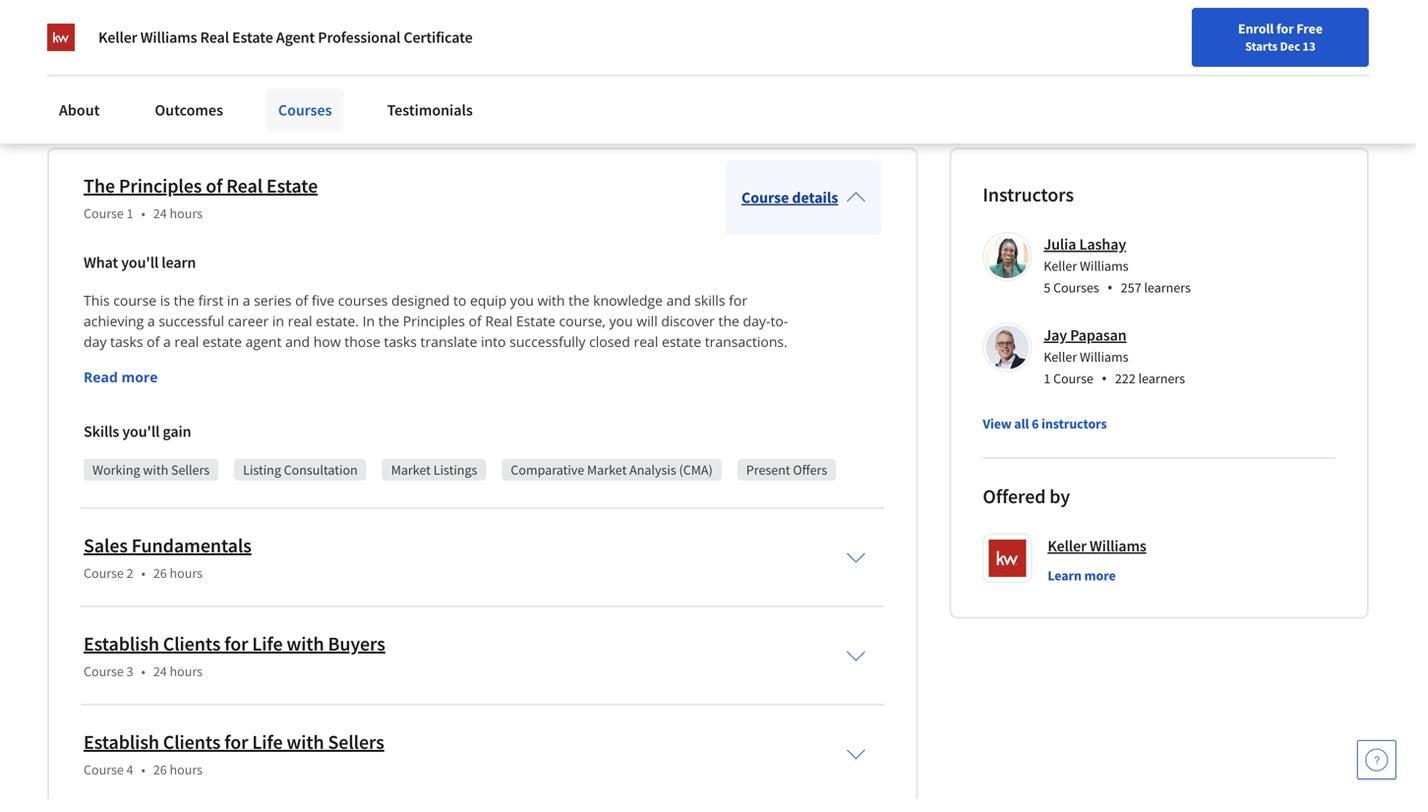 Task type: vqa. For each thing, say whether or not it's contained in the screenshot.
left how
yes



Task type: describe. For each thing, give the bounding box(es) containing it.
5
[[1044, 279, 1051, 297]]

real left agents
[[200, 28, 229, 47]]

skills inside this course is the first in a series of five courses designed to equip you with the knowledge and skills for achieving a successful career in real estate. in the principles of real estate course, you will discover the day-to- day tasks of a real estate agent and how those tasks translate into successfully closed real estate transactions. you will also learn how a real estate agent gets paid, finds homes to sell, and identifies prospective buyers. additionally, you will learn  the importance of establishing and maintaining relationships that can impact a real estate business.
[[695, 291, 725, 310]]

instructors
[[983, 182, 1074, 207]]

courses
[[338, 291, 388, 310]]

learn more
[[1048, 567, 1116, 585]]

with inside establish clients for life with sellers course 4 • 26 hours
[[287, 730, 324, 755]]

as
[[722, 43, 736, 63]]

outcomes link
[[143, 89, 235, 132]]

williams up learn more button
[[1090, 537, 1147, 556]]

businesses
[[485, 20, 556, 39]]

agent inside daily, millions of real estate agents around the world run their own businesses on their own schedules. the keller williams real estate agent professional certificate will equip you with the knowledge and skills to excel as a real estate agent, including generating leads, interpreting market data, managing client relationships, and much more. read more
[[181, 43, 219, 63]]

learners for julia lashay
[[1144, 279, 1191, 297]]

prospective
[[639, 353, 714, 372]]

daily,
[[47, 20, 83, 39]]

course inside jay papasan keller williams 1 course • 222 learners
[[1054, 370, 1094, 387]]

buyers.
[[717, 353, 765, 372]]

establish clients for life with sellers link
[[84, 730, 384, 755]]

transactions.
[[705, 332, 788, 351]]

view
[[983, 415, 1012, 433]]

courses inside julia lashay keller williams 5 courses • 257 learners
[[1054, 279, 1099, 297]]

skills
[[84, 422, 119, 442]]

jay papasan link
[[1044, 326, 1127, 345]]

2 their from the left
[[580, 20, 611, 39]]

1 vertical spatial how
[[203, 353, 230, 372]]

fundamentals
[[132, 534, 252, 558]]

a up the career
[[243, 291, 250, 310]]

real right closed
[[634, 332, 658, 351]]

of up also on the top of the page
[[147, 332, 160, 351]]

clients for establish clients for life with sellers
[[163, 730, 221, 755]]

257
[[1121, 279, 1142, 297]]

the down businesses
[[504, 43, 526, 63]]

2
[[127, 565, 133, 582]]

establishing
[[377, 374, 454, 392]]

generating
[[156, 67, 227, 86]]

read more button for daily, millions of real estate agents around the world run their own businesses on their own schedules. the keller williams real estate agent professional certificate will equip you with the knowledge and skills to excel as a real estate agent, including generating leads, interpreting market data, managing client relationships, and much more.
[[47, 94, 121, 115]]

will left discover
[[637, 312, 658, 330]]

learn more button
[[1048, 566, 1116, 586]]

sell,
[[520, 353, 545, 372]]

daily, millions of real estate agents around the world run their own businesses on their own schedules. the keller williams real estate agent professional certificate will equip you with the knowledge and skills to excel as a real estate agent, including generating leads, interpreting market data, managing client relationships, and much more. read more
[[47, 20, 821, 114]]

keller williams real estate agent professional certificate
[[98, 28, 473, 47]]

all
[[1014, 415, 1029, 433]]

estate inside the principles of real estate course 1 • 24 hours
[[266, 174, 318, 198]]

impact
[[708, 374, 752, 392]]

• inside establish clients for life with sellers course 4 • 26 hours
[[141, 761, 145, 779]]

1 market from the left
[[391, 461, 431, 479]]

keller williams
[[1048, 537, 1147, 556]]

julia lashay link
[[1044, 235, 1126, 254]]

can
[[682, 374, 704, 392]]

real right as
[[750, 43, 775, 63]]

williams inside daily, millions of real estate agents around the world run their own businesses on their own schedules. the keller williams real estate agent professional certificate will equip you with the knowledge and skills to excel as a real estate agent, including generating leads, interpreting market data, managing client relationships, and much more. read more
[[47, 43, 103, 63]]

market listings
[[391, 461, 477, 479]]

closed
[[589, 332, 630, 351]]

estate up importance
[[273, 353, 312, 372]]

real down the career
[[245, 353, 269, 372]]

and left much
[[641, 67, 667, 86]]

buyers
[[328, 632, 385, 657]]

working with sellers
[[92, 461, 210, 479]]

course inside establish clients for life with buyers course 3 • 24 hours
[[84, 663, 124, 681]]

keller inside keller williams link
[[1048, 537, 1087, 556]]

williams inside julia lashay keller williams 5 courses • 257 learners
[[1080, 257, 1129, 275]]

keller inside jay papasan keller williams 1 course • 222 learners
[[1044, 348, 1077, 366]]

of inside the principles of real estate course 1 • 24 hours
[[206, 174, 223, 198]]

knowledge inside daily, millions of real estate agents around the world run their own businesses on their own schedules. the keller williams real estate agent professional certificate will equip you with the knowledge and skills to excel as a real estate agent, including generating leads, interpreting market data, managing client relationships, and much more. read more
[[529, 43, 601, 63]]

222
[[1115, 370, 1136, 387]]

life for buyers
[[252, 632, 283, 657]]

homes
[[456, 353, 500, 372]]

to inside daily, millions of real estate agents around the world run their own businesses on their own schedules. the keller williams real estate agent professional certificate will equip you with the knowledge and skills to excel as a real estate agent, including generating leads, interpreting market data, managing client relationships, and much more. read more
[[669, 43, 682, 63]]

millions
[[87, 20, 139, 39]]

1 horizontal spatial professional
[[318, 28, 401, 47]]

will inside daily, millions of real estate agents around the world run their own businesses on their own schedules. the keller williams real estate agent professional certificate will equip you with the knowledge and skills to excel as a real estate agent, including generating leads, interpreting market data, managing client relationships, and much more. read more
[[377, 43, 400, 63]]

real right impact on the top
[[766, 374, 791, 392]]

more for learn
[[1085, 567, 1116, 585]]

show notifications image
[[1188, 25, 1211, 48]]

of inside daily, millions of real estate agents around the world run their own businesses on their own schedules. the keller williams real estate agent professional certificate will equip you with the knowledge and skills to excel as a real estate agent, including generating leads, interpreting market data, managing client relationships, and much more. read more
[[142, 20, 155, 39]]

data,
[[403, 67, 437, 86]]

estate up skills
[[84, 394, 123, 413]]

listing consultation
[[243, 461, 358, 479]]

sales fundamentals link
[[84, 534, 252, 558]]

skills inside daily, millions of real estate agents around the world run their own businesses on their own schedules. the keller williams real estate agent professional certificate will equip you with the knowledge and skills to excel as a real estate agent, including generating leads, interpreting market data, managing client relationships, and much more. read more
[[633, 43, 665, 63]]

day-
[[743, 312, 771, 330]]

the up course,
[[569, 291, 590, 310]]

enroll
[[1238, 20, 1274, 37]]

market
[[353, 67, 400, 86]]

relationships
[[565, 374, 649, 392]]

the left world
[[327, 20, 349, 39]]

1 their from the left
[[419, 20, 450, 39]]

real up generating
[[159, 20, 183, 39]]

gain
[[163, 422, 191, 442]]

working
[[92, 461, 140, 479]]

24 inside the principles of real estate course 1 • 24 hours
[[153, 205, 167, 222]]

in
[[363, 312, 375, 330]]

the right in
[[378, 312, 399, 330]]

read inside daily, millions of real estate agents around the world run their own businesses on their own schedules. the keller williams real estate agent professional certificate will equip you with the knowledge and skills to excel as a real estate agent, including generating leads, interpreting market data, managing client relationships, and much more. read more
[[47, 95, 81, 114]]

• inside establish clients for life with buyers course 3 • 24 hours
[[141, 663, 145, 681]]

0 horizontal spatial to
[[453, 291, 467, 310]]

principles inside this course is the first in a series of five courses designed to equip you with the knowledge and skills for achieving a successful career in real estate. in the principles of real estate course, you will discover the day-to- day tasks of a real estate agent and how those tasks translate into successfully closed real estate transactions. you will also learn how a real estate agent gets paid, finds homes to sell, and identifies prospective buyers. additionally, you will learn  the importance of establishing and maintaining relationships that can impact a real estate business.
[[403, 312, 465, 330]]

williams up generating
[[140, 28, 197, 47]]

keller williams link
[[1048, 534, 1147, 558]]

estate left agents
[[187, 20, 226, 39]]

professional inside daily, millions of real estate agents around the world run their own businesses on their own schedules. the keller williams real estate agent professional certificate will equip you with the knowledge and skills to excel as a real estate agent, including generating leads, interpreting market data, managing client relationships, and much more. read more
[[222, 43, 303, 63]]

achieving
[[84, 312, 144, 330]]

including
[[92, 67, 153, 86]]

and up relationships,
[[604, 43, 629, 63]]

the principles of real estate link
[[84, 174, 318, 198]]

hours inside the principles of real estate course 1 • 24 hours
[[170, 205, 203, 222]]

view all 6 instructors button
[[983, 414, 1107, 434]]

read inside button
[[84, 368, 118, 387]]

1 tasks from the left
[[110, 332, 143, 351]]

for inside establish clients for life with buyers course 3 • 24 hours
[[224, 632, 248, 657]]

estate up prospective on the top of the page
[[662, 332, 701, 351]]

testimonials
[[387, 100, 473, 120]]

offered by
[[983, 484, 1070, 509]]

a down the career
[[234, 353, 241, 372]]

on
[[559, 20, 577, 39]]

around
[[276, 20, 324, 39]]

estate down the career
[[203, 332, 242, 351]]

excel
[[685, 43, 719, 63]]

agents
[[229, 20, 273, 39]]

you'll for gain
[[122, 422, 160, 442]]

jay papasan keller williams 1 course • 222 learners
[[1044, 326, 1185, 389]]

2 vertical spatial learn
[[218, 374, 251, 392]]

more for read
[[121, 368, 158, 387]]

about
[[59, 100, 100, 120]]

real down successful
[[174, 332, 199, 351]]

additionally,
[[84, 374, 163, 392]]

of left five
[[295, 291, 308, 310]]

the up transactions.
[[719, 312, 740, 330]]

hours inside sales fundamentals course 2 • 26 hours
[[170, 565, 203, 582]]

and down "homes"
[[457, 374, 482, 392]]

offered
[[983, 484, 1046, 509]]

0 horizontal spatial courses
[[278, 100, 332, 120]]

1 vertical spatial in
[[272, 312, 284, 330]]

estate inside this course is the first in a series of five courses designed to equip you with the knowledge and skills for achieving a successful career in real estate. in the principles of real estate course, you will discover the day-to- day tasks of a real estate agent and how those tasks translate into successfully closed real estate transactions. you will also learn how a real estate agent gets paid, finds homes to sell, and identifies prospective buyers. additionally, you will learn  the importance of establishing and maintaining relationships that can impact a real estate business.
[[516, 312, 556, 330]]

coursera image
[[24, 16, 149, 47]]

you up "business."
[[166, 374, 190, 392]]

listing
[[243, 461, 281, 479]]

keller williams image
[[47, 24, 75, 51]]

24 inside establish clients for life with buyers course 3 • 24 hours
[[153, 663, 167, 681]]

the left importance
[[258, 374, 279, 392]]

comparative
[[511, 461, 584, 479]]

principles inside the principles of real estate course 1 • 24 hours
[[119, 174, 202, 198]]

view all 6 instructors
[[983, 415, 1107, 433]]

relationships,
[[549, 67, 638, 86]]

course inside establish clients for life with sellers course 4 • 26 hours
[[84, 761, 124, 779]]

leads,
[[230, 67, 269, 86]]

by
[[1050, 484, 1070, 509]]

4
[[127, 761, 133, 779]]

will up additionally,
[[112, 353, 133, 372]]

maintaining
[[486, 374, 562, 392]]

1 horizontal spatial agent
[[276, 28, 315, 47]]



Task type: locate. For each thing, give the bounding box(es) containing it.
1 vertical spatial more
[[121, 368, 158, 387]]

2 life from the top
[[252, 730, 283, 755]]

learners inside julia lashay keller williams 5 courses • 257 learners
[[1144, 279, 1191, 297]]

0 vertical spatial in
[[227, 291, 239, 310]]

• right 4
[[141, 761, 145, 779]]

0 vertical spatial learn
[[162, 253, 196, 272]]

life down establish clients for life with buyers course 3 • 24 hours
[[252, 730, 283, 755]]

0 vertical spatial life
[[252, 632, 283, 657]]

life inside establish clients for life with buyers course 3 • 24 hours
[[252, 632, 283, 657]]

estate.
[[316, 312, 359, 330]]

establish for establish clients for life with sellers
[[84, 730, 159, 755]]

enroll for free starts dec 13
[[1238, 20, 1323, 54]]

knowledge
[[529, 43, 601, 63], [593, 291, 663, 310]]

learners right 222
[[1139, 370, 1185, 387]]

2 horizontal spatial to
[[669, 43, 682, 63]]

0 horizontal spatial read
[[47, 95, 81, 114]]

1 vertical spatial you'll
[[122, 422, 160, 442]]

keller inside julia lashay keller williams 5 courses • 257 learners
[[1044, 257, 1077, 275]]

clients
[[163, 632, 221, 657], [163, 730, 221, 755]]

a inside daily, millions of real estate agents around the world run their own businesses on their own schedules. the keller williams real estate agent professional certificate will equip you with the knowledge and skills to excel as a real estate agent, including generating leads, interpreting market data, managing client relationships, and much more. read more
[[739, 43, 747, 63]]

0 horizontal spatial their
[[419, 20, 450, 39]]

2 clients from the top
[[163, 730, 221, 755]]

1 horizontal spatial market
[[587, 461, 627, 479]]

principles down designed
[[403, 312, 465, 330]]

1 horizontal spatial their
[[580, 20, 611, 39]]

williams inside jay papasan keller williams 1 course • 222 learners
[[1080, 348, 1129, 366]]

much
[[670, 67, 707, 86]]

own left schedules.
[[614, 20, 642, 39]]

course details button
[[726, 160, 882, 235]]

0 horizontal spatial 1
[[127, 205, 133, 222]]

0 horizontal spatial professional
[[222, 43, 303, 63]]

real up into
[[485, 312, 513, 330]]

0 vertical spatial courses
[[278, 100, 332, 120]]

tasks up paid,
[[384, 332, 417, 351]]

is
[[160, 291, 170, 310]]

and
[[604, 43, 629, 63], [641, 67, 667, 86], [667, 291, 691, 310], [285, 332, 310, 351], [549, 353, 573, 372], [457, 374, 482, 392]]

you up the managing
[[444, 43, 469, 63]]

1 inside jay papasan keller williams 1 course • 222 learners
[[1044, 370, 1051, 387]]

1 vertical spatial to
[[453, 291, 467, 310]]

1 hours from the top
[[170, 205, 203, 222]]

life left buyers
[[252, 632, 283, 657]]

agent up importance
[[316, 353, 352, 372]]

a right as
[[739, 43, 747, 63]]

certificate inside daily, millions of real estate agents around the world run their own businesses on their own schedules. the keller williams real estate agent professional certificate will equip you with the knowledge and skills to excel as a real estate agent, including generating leads, interpreting market data, managing client relationships, and much more. read more
[[306, 43, 374, 63]]

2 hours from the top
[[170, 565, 203, 582]]

market
[[391, 461, 431, 479], [587, 461, 627, 479]]

the up as
[[718, 20, 743, 39]]

1 24 from the top
[[153, 205, 167, 222]]

course
[[742, 188, 789, 207], [84, 205, 124, 222], [1054, 370, 1094, 387], [84, 565, 124, 582], [84, 663, 124, 681], [84, 761, 124, 779]]

course inside sales fundamentals course 2 • 26 hours
[[84, 565, 124, 582]]

0 vertical spatial sellers
[[171, 461, 210, 479]]

• inside julia lashay keller williams 5 courses • 257 learners
[[1107, 277, 1113, 298]]

the inside the principles of real estate course 1 • 24 hours
[[84, 174, 115, 198]]

equip inside this course is the first in a series of five courses designed to equip you with the knowledge and skills for achieving a successful career in real estate. in the principles of real estate course, you will discover the day-to- day tasks of a real estate agent and how those tasks translate into successfully closed real estate transactions. you will also learn how a real estate agent gets paid, finds homes to sell, and identifies prospective buyers. additionally, you will learn  the importance of establishing and maintaining relationships that can impact a real estate business.
[[470, 291, 507, 310]]

0 horizontal spatial principles
[[119, 174, 202, 198]]

• up what you'll learn
[[141, 205, 145, 222]]

0 vertical spatial principles
[[119, 174, 202, 198]]

client
[[509, 67, 546, 86]]

julia lashay image
[[986, 235, 1029, 278]]

of up into
[[469, 312, 482, 330]]

0 horizontal spatial sellers
[[171, 461, 210, 479]]

you'll down "business."
[[122, 422, 160, 442]]

establish clients for life with buyers course 3 • 24 hours
[[84, 632, 385, 681]]

0 horizontal spatial market
[[391, 461, 431, 479]]

establish inside establish clients for life with buyers course 3 • 24 hours
[[84, 632, 159, 657]]

hours
[[170, 205, 203, 222], [170, 565, 203, 582], [170, 663, 203, 681], [170, 761, 203, 779]]

0 vertical spatial the
[[718, 20, 743, 39]]

estate up generating
[[138, 43, 178, 63]]

world
[[352, 20, 390, 39]]

equip up data,
[[403, 43, 441, 63]]

for inside this course is the first in a series of five courses designed to equip you with the knowledge and skills for achieving a successful career in real estate. in the principles of real estate course, you will discover the day-to- day tasks of a real estate agent and how those tasks translate into successfully closed real estate transactions. you will also learn how a real estate agent gets paid, finds homes to sell, and identifies prospective buyers. additionally, you will learn  the importance of establishing and maintaining relationships that can impact a real estate business.
[[729, 291, 748, 310]]

1 horizontal spatial 1
[[1044, 370, 1051, 387]]

1 establish from the top
[[84, 632, 159, 657]]

0 vertical spatial agent
[[246, 332, 282, 351]]

market left listings
[[391, 461, 431, 479]]

to down schedules.
[[669, 43, 682, 63]]

hours down the principles of real estate link on the top
[[170, 205, 203, 222]]

read more button for this course is the first in a series of five courses designed to equip you with the knowledge and skills for achieving a successful career in real estate. in the principles of real estate course, you will discover the day-to- day tasks of a real estate agent and how those tasks translate into successfully closed real estate transactions. you will also learn how a real estate agent gets paid, finds homes to sell, and identifies prospective buyers. additionally, you will learn  the importance of establishing and maintaining relationships that can impact a real estate business.
[[84, 367, 158, 387]]

professional up the market
[[318, 28, 401, 47]]

skills you'll gain
[[84, 422, 191, 442]]

knowledge inside this course is the first in a series of five courses designed to equip you with the knowledge and skills for achieving a successful career in real estate. in the principles of real estate course, you will discover the day-to- day tasks of a real estate agent and how those tasks translate into successfully closed real estate transactions. you will also learn how a real estate agent gets paid, finds homes to sell, and identifies prospective buyers. additionally, you will learn  the importance of establishing and maintaining relationships that can impact a real estate business.
[[593, 291, 663, 310]]

first
[[198, 291, 224, 310]]

life for sellers
[[252, 730, 283, 755]]

market left analysis on the bottom
[[587, 461, 627, 479]]

1 vertical spatial 24
[[153, 663, 167, 681]]

real down five
[[288, 312, 312, 330]]

1 vertical spatial establish
[[84, 730, 159, 755]]

learn right also on the top of the page
[[166, 353, 199, 372]]

0 horizontal spatial tasks
[[110, 332, 143, 351]]

estate up leads,
[[232, 28, 273, 47]]

for
[[1277, 20, 1294, 37], [729, 291, 748, 310], [224, 632, 248, 657], [224, 730, 248, 755]]

course left 3
[[84, 663, 124, 681]]

the up what
[[84, 174, 115, 198]]

more inside daily, millions of real estate agents around the world run their own businesses on their own schedules. the keller williams real estate agent professional certificate will equip you with the knowledge and skills to excel as a real estate agent, including generating leads, interpreting market data, managing client relationships, and much more. read more
[[85, 95, 121, 114]]

course left 4
[[84, 761, 124, 779]]

1 vertical spatial clients
[[163, 730, 221, 755]]

five
[[312, 291, 335, 310]]

real inside this course is the first in a series of five courses designed to equip you with the knowledge and skills for achieving a successful career in real estate. in the principles of real estate course, you will discover the day-to- day tasks of a real estate agent and how those tasks translate into successfully closed real estate transactions. you will also learn how a real estate agent gets paid, finds homes to sell, and identifies prospective buyers. additionally, you will learn  the importance of establishing and maintaining relationships that can impact a real estate business.
[[485, 312, 513, 330]]

day
[[84, 332, 107, 351]]

real down outcomes link
[[226, 174, 263, 198]]

clients down establish clients for life with buyers course 3 • 24 hours
[[163, 730, 221, 755]]

present offers
[[746, 461, 827, 479]]

about link
[[47, 89, 112, 132]]

learn
[[1048, 567, 1082, 585]]

starts
[[1245, 38, 1278, 54]]

in right first
[[227, 291, 239, 310]]

for inside enroll for free starts dec 13
[[1277, 20, 1294, 37]]

will
[[377, 43, 400, 63], [637, 312, 658, 330], [112, 353, 133, 372], [194, 374, 215, 392]]

you'll for learn
[[121, 253, 159, 272]]

0 horizontal spatial skills
[[633, 43, 665, 63]]

estate
[[232, 28, 273, 47], [138, 43, 178, 63], [266, 174, 318, 198], [516, 312, 556, 330]]

agent,
[[47, 67, 89, 86]]

knowledge up closed
[[593, 291, 663, 310]]

clients inside establish clients for life with buyers course 3 • 24 hours
[[163, 632, 221, 657]]

menu item
[[1041, 20, 1167, 84]]

consultation
[[284, 461, 358, 479]]

0 vertical spatial to
[[669, 43, 682, 63]]

1 horizontal spatial how
[[313, 332, 341, 351]]

keller inside daily, millions of real estate agents around the world run their own businesses on their own schedules. the keller williams real estate agent professional certificate will equip you with the knowledge and skills to excel as a real estate agent, including generating leads, interpreting market data, managing client relationships, and much more. read more
[[746, 20, 784, 39]]

what you'll learn
[[84, 253, 196, 272]]

learn up is
[[162, 253, 196, 272]]

keller up including
[[98, 28, 137, 47]]

sellers inside establish clients for life with sellers course 4 • 26 hours
[[328, 730, 384, 755]]

1 vertical spatial life
[[252, 730, 283, 755]]

26 inside sales fundamentals course 2 • 26 hours
[[153, 565, 167, 582]]

importance
[[283, 374, 357, 392]]

and down successfully
[[549, 353, 573, 372]]

1 vertical spatial agent
[[316, 353, 352, 372]]

26 right 4
[[153, 761, 167, 779]]

julia lashay keller williams 5 courses • 257 learners
[[1044, 235, 1191, 298]]

papasan
[[1070, 326, 1127, 345]]

3
[[127, 663, 133, 681]]

course inside the principles of real estate course 1 • 24 hours
[[84, 205, 124, 222]]

life
[[252, 632, 283, 657], [252, 730, 283, 755]]

2 market from the left
[[587, 461, 627, 479]]

this course is the first in a series of five courses designed to equip you with the knowledge and skills for achieving a successful career in real estate. in the principles of real estate course, you will discover the day-to- day tasks of a real estate agent and how those tasks translate into successfully closed real estate transactions. you will also learn how a real estate agent gets paid, finds homes to sell, and identifies prospective buyers. additionally, you will learn  the importance of establishing and maintaining relationships that can impact a real estate business.
[[84, 291, 795, 413]]

establish up 4
[[84, 730, 159, 755]]

business.
[[127, 394, 187, 413]]

1 horizontal spatial sellers
[[328, 730, 384, 755]]

None search field
[[280, 12, 605, 52]]

estate inside daily, millions of real estate agents around the world run their own businesses on their own schedules. the keller williams real estate agent professional certificate will equip you with the knowledge and skills to excel as a real estate agent, including generating leads, interpreting market data, managing client relationships, and much more. read more
[[138, 43, 178, 63]]

professional
[[318, 28, 401, 47], [222, 43, 303, 63]]

run
[[393, 20, 416, 39]]

course details
[[742, 188, 838, 207]]

2 24 from the top
[[153, 663, 167, 681]]

1 vertical spatial the
[[84, 174, 115, 198]]

equip inside daily, millions of real estate agents around the world run their own businesses on their own schedules. the keller williams real estate agent professional certificate will equip you with the knowledge and skills to excel as a real estate agent, including generating leads, interpreting market data, managing client relationships, and much more. read more
[[403, 43, 441, 63]]

2 establish from the top
[[84, 730, 159, 755]]

1 horizontal spatial principles
[[403, 312, 465, 330]]

hours inside establish clients for life with sellers course 4 • 26 hours
[[170, 761, 203, 779]]

establish for establish clients for life with buyers
[[84, 632, 159, 657]]

real inside daily, millions of real estate agents around the world run their own businesses on their own schedules. the keller williams real estate agent professional certificate will equip you with the knowledge and skills to excel as a real estate agent, including generating leads, interpreting market data, managing client relationships, and much more. read more
[[106, 43, 134, 63]]

1 down jay
[[1044, 370, 1051, 387]]

4 hours from the top
[[170, 761, 203, 779]]

read more button down day
[[84, 367, 158, 387]]

keller up more.
[[746, 20, 784, 39]]

skills up discover
[[695, 291, 725, 310]]

real inside the principles of real estate course 1 • 24 hours
[[226, 174, 263, 198]]

1 own from the left
[[453, 20, 481, 39]]

1 horizontal spatial own
[[614, 20, 642, 39]]

career
[[228, 312, 269, 330]]

1 vertical spatial courses
[[1054, 279, 1099, 297]]

jay
[[1044, 326, 1067, 345]]

for inside establish clients for life with sellers course 4 • 26 hours
[[224, 730, 248, 755]]

schedules.
[[645, 20, 715, 39]]

with inside daily, millions of real estate agents around the world run their own businesses on their own schedules. the keller williams real estate agent professional certificate will equip you with the knowledge and skills to excel as a real estate agent, including generating leads, interpreting market data, managing client relationships, and much more. read more
[[472, 43, 501, 63]]

knowledge down on
[[529, 43, 601, 63]]

1 vertical spatial learners
[[1139, 370, 1185, 387]]

1 vertical spatial knowledge
[[593, 291, 663, 310]]

keller down julia
[[1044, 257, 1077, 275]]

a down successful
[[163, 332, 171, 351]]

1 vertical spatial skills
[[695, 291, 725, 310]]

1 vertical spatial 1
[[1044, 370, 1051, 387]]

1 vertical spatial principles
[[403, 312, 465, 330]]

3 hours from the top
[[170, 663, 203, 681]]

life inside establish clients for life with sellers course 4 • 26 hours
[[252, 730, 283, 755]]

you up successfully
[[510, 291, 534, 310]]

of right the millions on the top left
[[142, 20, 155, 39]]

details
[[792, 188, 838, 207]]

learn down the career
[[218, 374, 251, 392]]

those
[[345, 332, 380, 351]]

their
[[419, 20, 450, 39], [580, 20, 611, 39]]

establish inside establish clients for life with sellers course 4 • 26 hours
[[84, 730, 159, 755]]

agent up generating
[[181, 43, 219, 63]]

offers
[[793, 461, 827, 479]]

keller down jay
[[1044, 348, 1077, 366]]

0 vertical spatial 1
[[127, 205, 133, 222]]

course down jay papasan link at top
[[1054, 370, 1094, 387]]

you'll
[[121, 253, 159, 272], [122, 422, 160, 442]]

0 vertical spatial read more button
[[47, 94, 121, 115]]

• inside jay papasan keller williams 1 course • 222 learners
[[1102, 368, 1108, 389]]

you
[[84, 353, 108, 372]]

0 vertical spatial establish
[[84, 632, 159, 657]]

0 vertical spatial how
[[313, 332, 341, 351]]

courses down "interpreting"
[[278, 100, 332, 120]]

read down day
[[84, 368, 118, 387]]

read down agent,
[[47, 95, 81, 114]]

1 26 from the top
[[153, 565, 167, 582]]

analysis
[[630, 461, 676, 479]]

estate right as
[[778, 43, 818, 63]]

that
[[652, 374, 678, 392]]

1 vertical spatial 26
[[153, 761, 167, 779]]

will up the market
[[377, 43, 400, 63]]

0 horizontal spatial certificate
[[306, 43, 374, 63]]

clients inside establish clients for life with sellers course 4 • 26 hours
[[163, 730, 221, 755]]

hours inside establish clients for life with buyers course 3 • 24 hours
[[170, 663, 203, 681]]

of down gets
[[361, 374, 374, 392]]

and up discover
[[667, 291, 691, 310]]

keller up the learn
[[1048, 537, 1087, 556]]

• inside the principles of real estate course 1 • 24 hours
[[141, 205, 145, 222]]

comparative market analysis (cma)
[[511, 461, 713, 479]]

paid,
[[386, 353, 417, 372]]

this
[[84, 291, 110, 310]]

1 horizontal spatial courses
[[1054, 279, 1099, 297]]

0 vertical spatial equip
[[403, 43, 441, 63]]

lashay
[[1080, 235, 1126, 254]]

0 horizontal spatial in
[[227, 291, 239, 310]]

0 vertical spatial more
[[85, 95, 121, 114]]

1 vertical spatial sellers
[[328, 730, 384, 755]]

1 horizontal spatial agent
[[316, 353, 352, 372]]

skills
[[633, 43, 665, 63], [695, 291, 725, 310]]

0 horizontal spatial the
[[84, 174, 115, 198]]

26 down sales fundamentals link
[[153, 565, 167, 582]]

• right 2
[[141, 565, 145, 582]]

interpreting
[[272, 67, 350, 86]]

0 vertical spatial 26
[[153, 565, 167, 582]]

1 horizontal spatial certificate
[[404, 28, 473, 47]]

establish clients for life with buyers link
[[84, 632, 385, 657]]

how
[[313, 332, 341, 351], [203, 353, 230, 372]]

estate down courses link
[[266, 174, 318, 198]]

establish clients for life with sellers course 4 • 26 hours
[[84, 730, 384, 779]]

1 horizontal spatial tasks
[[384, 332, 417, 351]]

course
[[113, 291, 157, 310]]

1 horizontal spatial skills
[[695, 291, 725, 310]]

0 vertical spatial read
[[47, 95, 81, 114]]

1 clients from the top
[[163, 632, 221, 657]]

• left 257
[[1107, 277, 1113, 298]]

1 horizontal spatial the
[[718, 20, 743, 39]]

a down course
[[147, 312, 155, 330]]

you'll up course
[[121, 253, 159, 272]]

0 horizontal spatial agent
[[181, 43, 219, 63]]

1 horizontal spatial read
[[84, 368, 118, 387]]

instructors
[[1042, 415, 1107, 433]]

the right is
[[174, 291, 195, 310]]

dec
[[1280, 38, 1300, 54]]

learners inside jay papasan keller williams 1 course • 222 learners
[[1139, 370, 1185, 387]]

tasks down achieving
[[110, 332, 143, 351]]

how down estate.
[[313, 332, 341, 351]]

you up closed
[[609, 312, 633, 330]]

with inside establish clients for life with buyers course 3 • 24 hours
[[287, 632, 324, 657]]

24 down the principles of real estate link on the top
[[153, 205, 167, 222]]

26 inside establish clients for life with sellers course 4 • 26 hours
[[153, 761, 167, 779]]

0 horizontal spatial equip
[[403, 43, 441, 63]]

1 up what you'll learn
[[127, 205, 133, 222]]

2 vertical spatial to
[[504, 353, 517, 372]]

finds
[[421, 353, 453, 372]]

course,
[[559, 312, 606, 330]]

0 vertical spatial clients
[[163, 632, 221, 657]]

1 vertical spatial read
[[84, 368, 118, 387]]

• inside sales fundamentals course 2 • 26 hours
[[141, 565, 145, 582]]

0 vertical spatial 24
[[153, 205, 167, 222]]

• left 222
[[1102, 368, 1108, 389]]

the inside daily, millions of real estate agents around the world run their own businesses on their own schedules. the keller williams real estate agent professional certificate will equip you with the knowledge and skills to excel as a real estate agent, including generating leads, interpreting market data, managing client relationships, and much more. read more
[[718, 20, 743, 39]]

1 vertical spatial read more button
[[84, 367, 158, 387]]

real
[[159, 20, 183, 39], [750, 43, 775, 63], [288, 312, 312, 330], [174, 332, 199, 351], [634, 332, 658, 351], [245, 353, 269, 372], [766, 374, 791, 392]]

williams down lashay
[[1080, 257, 1129, 275]]

equip up into
[[470, 291, 507, 310]]

will down successful
[[194, 374, 215, 392]]

sales fundamentals course 2 • 26 hours
[[84, 534, 252, 582]]

0 vertical spatial learners
[[1144, 279, 1191, 297]]

1 inside the principles of real estate course 1 • 24 hours
[[127, 205, 133, 222]]

clients for establish clients for life with buyers
[[163, 632, 221, 657]]

clients down sales fundamentals course 2 • 26 hours
[[163, 632, 221, 657]]

you inside daily, millions of real estate agents around the world run their own businesses on their own schedules. the keller williams real estate agent professional certificate will equip you with the knowledge and skills to excel as a real estate agent, including generating leads, interpreting market data, managing client relationships, and much more. read more
[[444, 43, 469, 63]]

6
[[1032, 415, 1039, 433]]

more inside button
[[1085, 567, 1116, 585]]

real
[[200, 28, 229, 47], [106, 43, 134, 63], [226, 174, 263, 198], [485, 312, 513, 330]]

1 horizontal spatial in
[[272, 312, 284, 330]]

of
[[142, 20, 155, 39], [206, 174, 223, 198], [295, 291, 308, 310], [469, 312, 482, 330], [147, 332, 160, 351], [361, 374, 374, 392]]

agent down the career
[[246, 332, 282, 351]]

1 vertical spatial equip
[[470, 291, 507, 310]]

course inside dropdown button
[[742, 188, 789, 207]]

successfully
[[510, 332, 586, 351]]

a down buyers.
[[755, 374, 763, 392]]

0 vertical spatial you'll
[[121, 253, 159, 272]]

with
[[472, 43, 501, 63], [538, 291, 565, 310], [143, 461, 168, 479], [287, 632, 324, 657], [287, 730, 324, 755]]

read
[[47, 95, 81, 114], [84, 368, 118, 387]]

their right on
[[580, 20, 611, 39]]

2 vertical spatial more
[[1085, 567, 1116, 585]]

jay papasan image
[[986, 326, 1029, 369]]

1 horizontal spatial to
[[504, 353, 517, 372]]

with inside this course is the first in a series of five courses designed to equip you with the knowledge and skills for achieving a successful career in real estate. in the principles of real estate course, you will discover the day-to- day tasks of a real estate agent and how those tasks translate into successfully closed real estate transactions. you will also learn how a real estate agent gets paid, finds homes to sell, and identifies prospective buyers. additionally, you will learn  the importance of establishing and maintaining relationships that can impact a real estate business.
[[538, 291, 565, 310]]

1 horizontal spatial equip
[[470, 291, 507, 310]]

2 26 from the top
[[153, 761, 167, 779]]

2 tasks from the left
[[384, 332, 417, 351]]

more up "business."
[[121, 368, 158, 387]]

help center image
[[1365, 749, 1389, 772]]

translate
[[421, 332, 477, 351]]

successful
[[159, 312, 224, 330]]

into
[[481, 332, 506, 351]]

courses link
[[266, 89, 344, 132]]

0 horizontal spatial agent
[[246, 332, 282, 351]]

0 vertical spatial knowledge
[[529, 43, 601, 63]]

0 horizontal spatial how
[[203, 353, 230, 372]]

williams up agent,
[[47, 43, 103, 63]]

outcomes
[[155, 100, 223, 120]]

1 life from the top
[[252, 632, 283, 657]]

read more button down agent,
[[47, 94, 121, 115]]

learners for jay papasan
[[1139, 370, 1185, 387]]

0 horizontal spatial own
[[453, 20, 481, 39]]

2 own from the left
[[614, 20, 642, 39]]

0 vertical spatial skills
[[633, 43, 665, 63]]

and up importance
[[285, 332, 310, 351]]

1 vertical spatial learn
[[166, 353, 199, 372]]



